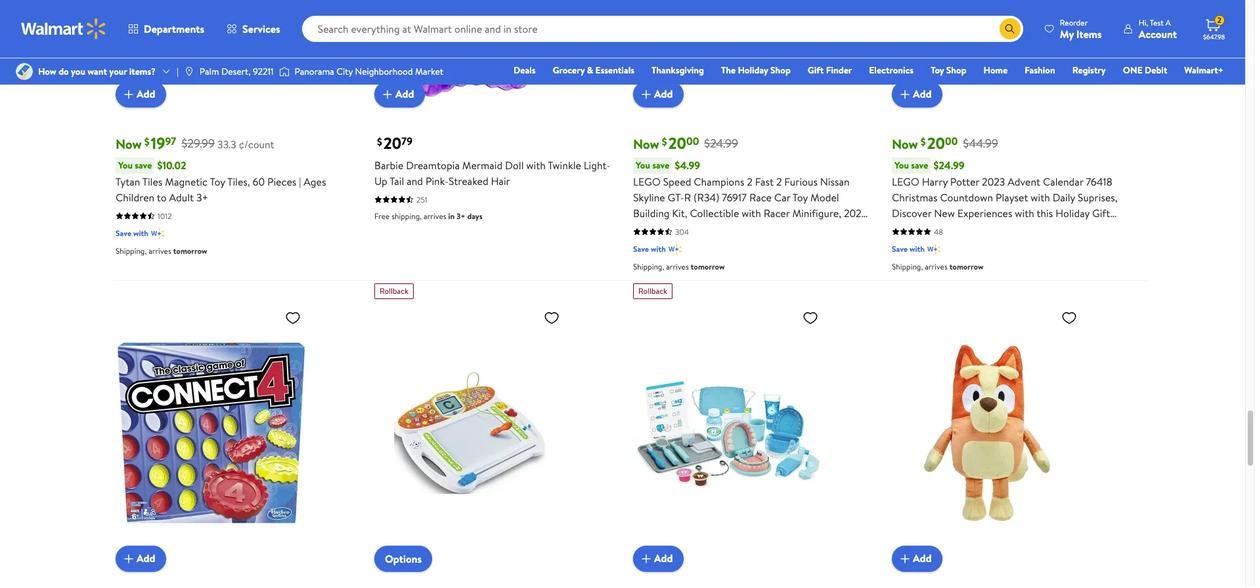 Task type: locate. For each thing, give the bounding box(es) containing it.
0 vertical spatial 3+
[[196, 190, 208, 205]]

clear search field text image
[[984, 23, 995, 34]]

hi,
[[1139, 17, 1149, 28]]

2 lego from the left
[[892, 174, 920, 189]]

$ inside now $ 20 00 $24.99
[[662, 135, 667, 149]]

children
[[116, 190, 154, 205]]

you inside 'you save $4.99 lego speed champions 2 fast 2 furious nissan skyline gt-r (r34)  76917 race car toy model building kit, collectible with racer minifigure, 2023 set for kids'
[[636, 159, 650, 172]]

3 $ from the left
[[662, 135, 667, 149]]

now inside now $ 20 00 $24.99
[[633, 135, 659, 153]]

Walmart Site-Wide search field
[[302, 16, 1023, 42]]

the
[[721, 64, 736, 77]]

& inside you save $24.99 lego harry potter 2023 advent calendar 76418 christmas countdown playset with daily suprises, discover new experiences with this holiday gift featuring 18 hogsmeade village mini builds & 6 minifigures
[[1091, 222, 1098, 236]]

1 horizontal spatial shipping, arrives tomorrow
[[633, 261, 725, 272]]

00 left $44.99
[[945, 134, 958, 149]]

save inside you save $10.02 tytan tiles magnetic toy tiles, 60 pieces | ages children to adult 3+
[[135, 159, 152, 172]]

save up harry
[[911, 159, 929, 172]]

now for now $ 20 00 $44.99
[[892, 135, 918, 153]]

tytan tiles magnetic toy tiles, 60 pieces | ages children to adult 3+ image
[[116, 0, 306, 97]]

2023 up the playset
[[982, 174, 1005, 189]]

barbie dreamtopia mermaid doll with twinkle light- up tail and pink-streaked hair
[[374, 158, 611, 188]]

2 horizontal spatial 2
[[1218, 15, 1222, 26]]

$24.99 up champions
[[704, 136, 738, 152]]

walmart+
[[1185, 64, 1224, 77]]

1 horizontal spatial save
[[653, 159, 670, 172]]

0 vertical spatial toy
[[931, 64, 944, 77]]

1 horizontal spatial gift
[[1093, 206, 1111, 220]]

$ for now $ 20 00 $24.99
[[662, 135, 667, 149]]

$24.99 up harry
[[934, 158, 965, 173]]

barbie
[[374, 158, 404, 173]]

reorder my items
[[1060, 17, 1102, 41]]

$ inside now $ 19 97 $29.99 33.3 ¢/count
[[144, 135, 150, 149]]

toy right electronics
[[931, 64, 944, 77]]

1 vertical spatial $24.99
[[934, 158, 965, 173]]

1 horizontal spatial  image
[[279, 65, 289, 78]]

tomorrow down hogsmeade
[[950, 261, 984, 272]]

palm
[[200, 65, 219, 78]]

1 horizontal spatial shipping,
[[633, 261, 664, 272]]

1 horizontal spatial |
[[299, 174, 301, 189]]

you
[[118, 159, 133, 172], [636, 159, 650, 172], [895, 159, 909, 172]]

connect 4 classic grid board game, 4 in a row game for kids, 2 player strategy board games, ages 6+ image
[[116, 305, 306, 562]]

holiday up builds
[[1056, 206, 1090, 220]]

20 for now $ 20 00 $24.99
[[669, 132, 687, 154]]

1 horizontal spatial &
[[1091, 222, 1098, 236]]

1 horizontal spatial holiday
[[1056, 206, 1090, 220]]

you inside you save $10.02 tytan tiles magnetic toy tiles, 60 pieces | ages children to adult 3+
[[118, 159, 133, 172]]

2 20 from the left
[[669, 132, 687, 154]]

walmart plus image for 20
[[928, 243, 941, 256]]

2 horizontal spatial 20
[[927, 132, 945, 154]]

save inside 'you save $4.99 lego speed champions 2 fast 2 furious nissan skyline gt-r (r34)  76917 race car toy model building kit, collectible with racer minifigure, 2023 set for kids'
[[653, 159, 670, 172]]

1 horizontal spatial now
[[633, 135, 659, 153]]

walmart plus image for 19
[[151, 227, 164, 240]]

2 right fast
[[776, 174, 782, 189]]

0 horizontal spatial shipping,
[[116, 245, 147, 257]]

$
[[144, 135, 150, 149], [377, 135, 382, 149], [662, 135, 667, 149], [921, 135, 926, 149]]

items
[[1077, 27, 1102, 41]]

for
[[651, 222, 664, 236]]

save
[[116, 228, 131, 239], [633, 243, 649, 255], [892, 243, 908, 255]]

finder
[[826, 64, 852, 77]]

1 horizontal spatial 3+
[[457, 211, 465, 222]]

& right grocery on the top left of page
[[587, 64, 593, 77]]

2 save from the left
[[653, 159, 670, 172]]

0 horizontal spatial toy
[[210, 174, 225, 189]]

1 now from the left
[[116, 135, 142, 153]]

0 horizontal spatial you
[[118, 159, 133, 172]]

1 vertical spatial 2023
[[844, 206, 867, 220]]

options
[[385, 552, 422, 567]]

20 for now $ 20 00 $44.99
[[927, 132, 945, 154]]

1 vertical spatial |
[[299, 174, 301, 189]]

shipping, down the set
[[633, 261, 664, 272]]

$ up speed
[[662, 135, 667, 149]]

3+ right in
[[457, 211, 465, 222]]

countdown
[[940, 190, 993, 205]]

want
[[88, 65, 107, 78]]

1 horizontal spatial 00
[[945, 134, 958, 149]]

nissan
[[820, 174, 850, 189]]

panorama
[[295, 65, 334, 78]]

tomorrow down "collectible"
[[691, 261, 725, 272]]

save inside you save $24.99 lego harry potter 2023 advent calendar 76418 christmas countdown playset with daily suprises, discover new experiences with this holiday gift featuring 18 hogsmeade village mini builds & 6 minifigures
[[911, 159, 929, 172]]

vtech, write and learn creative center, writing toy for preschoolers, teaches reading and writing image
[[374, 305, 565, 562]]

now up christmas
[[892, 135, 918, 153]]

now
[[116, 135, 142, 153], [633, 135, 659, 153], [892, 135, 918, 153]]

with down children
[[133, 228, 148, 239]]

save with down children
[[116, 228, 148, 239]]

the holiday shop link
[[715, 63, 797, 78]]

1 horizontal spatial $24.99
[[934, 158, 965, 173]]

fashion
[[1025, 64, 1056, 77]]

arrives down minifigures
[[925, 261, 948, 272]]

mermaid
[[462, 158, 503, 173]]

1 horizontal spatial save
[[633, 243, 649, 255]]

0 horizontal spatial save
[[135, 159, 152, 172]]

1 save from the left
[[135, 159, 152, 172]]

walmart plus image down 1012
[[151, 227, 164, 240]]

3+ right adult
[[196, 190, 208, 205]]

you save $10.02 tytan tiles magnetic toy tiles, 60 pieces | ages children to adult 3+
[[116, 158, 326, 205]]

2 horizontal spatial shipping,
[[892, 261, 923, 272]]

| left palm
[[177, 65, 179, 78]]

2 horizontal spatial save
[[892, 243, 908, 255]]

2 horizontal spatial save
[[911, 159, 929, 172]]

$ up barbie
[[377, 135, 382, 149]]

tomorrow for now $ 20 00 $24.99
[[691, 261, 725, 272]]

3 20 from the left
[[927, 132, 945, 154]]

1 horizontal spatial 2023
[[982, 174, 1005, 189]]

0 vertical spatial holiday
[[738, 64, 768, 77]]

save with
[[116, 228, 148, 239], [633, 243, 666, 255], [892, 243, 925, 255]]

now inside now $ 20 00 $44.99
[[892, 135, 918, 153]]

tomorrow down adult
[[173, 245, 207, 257]]

0 horizontal spatial  image
[[16, 63, 33, 80]]

arrives left in
[[424, 211, 446, 222]]

add button
[[116, 81, 166, 107], [374, 81, 425, 107], [633, 81, 684, 107], [892, 81, 942, 107], [116, 546, 166, 573], [633, 546, 684, 573], [892, 546, 942, 573]]

with down race
[[742, 206, 761, 220]]

add to favorites list, bluey -  talking bingo 12" plush, ages 3+ image
[[1062, 310, 1077, 326]]

deals link
[[508, 63, 542, 78]]

now inside now $ 19 97 $29.99 33.3 ¢/count
[[116, 135, 142, 153]]

20 up barbie
[[384, 132, 402, 154]]

2023 down nissan
[[844, 206, 867, 220]]

you up christmas
[[895, 159, 909, 172]]

1 vertical spatial 3+
[[457, 211, 465, 222]]

registry
[[1073, 64, 1106, 77]]

now left 19
[[116, 135, 142, 153]]

0 horizontal spatial |
[[177, 65, 179, 78]]

suprises,
[[1078, 190, 1118, 205]]

champions
[[694, 174, 745, 189]]

christmas
[[892, 190, 938, 205]]

arrives down 1012
[[149, 245, 171, 257]]

(r34)
[[694, 190, 720, 205]]

your
[[109, 65, 127, 78]]

arrives down walmart plus image
[[666, 261, 689, 272]]

items?
[[129, 65, 156, 78]]

0 horizontal spatial $24.99
[[704, 136, 738, 152]]

2 $ from the left
[[377, 135, 382, 149]]

0 vertical spatial gift
[[808, 64, 824, 77]]

you
[[71, 65, 85, 78]]

save with for now $ 20 00 $44.99
[[892, 243, 925, 255]]

save up tiles
[[135, 159, 152, 172]]

4 $ from the left
[[921, 135, 926, 149]]

tiles,
[[227, 174, 250, 189]]

0 horizontal spatial 00
[[687, 134, 699, 149]]

1 horizontal spatial 20
[[669, 132, 687, 154]]

0 horizontal spatial lego
[[633, 174, 661, 189]]

1 vertical spatial gift
[[1093, 206, 1111, 220]]

lego inside 'you save $4.99 lego speed champions 2 fast 2 furious nissan skyline gt-r (r34)  76917 race car toy model building kit, collectible with racer minifigure, 2023 set for kids'
[[633, 174, 661, 189]]

0 horizontal spatial rollback
[[380, 286, 409, 297]]

walmart image
[[21, 18, 106, 39]]

|
[[177, 65, 179, 78], [299, 174, 301, 189]]

bluey -  talking bingo 12" plush, ages 3+ image
[[892, 305, 1083, 562]]

gift up 6
[[1093, 206, 1111, 220]]

skyline
[[633, 190, 665, 205]]

00 up $4.99
[[687, 134, 699, 149]]

with right doll
[[526, 158, 546, 173]]

1 vertical spatial walmart plus image
[[928, 243, 941, 256]]

shop left gift finder
[[771, 64, 791, 77]]

city
[[336, 65, 353, 78]]

hi, test a account
[[1139, 17, 1177, 41]]

2 up the $647.98
[[1218, 15, 1222, 26]]

search icon image
[[1005, 24, 1016, 34]]

save down children
[[116, 228, 131, 239]]

toy down the furious
[[793, 190, 808, 205]]

lego up christmas
[[892, 174, 920, 189]]

save
[[135, 159, 152, 172], [653, 159, 670, 172], [911, 159, 929, 172]]

debit
[[1145, 64, 1168, 77]]

2 inside 2 $647.98
[[1218, 15, 1222, 26]]

0 horizontal spatial 2023
[[844, 206, 867, 220]]

shop left home link
[[947, 64, 967, 77]]

1 you from the left
[[118, 159, 133, 172]]

$ left 19
[[144, 135, 150, 149]]

you for now $ 20 00 $44.99
[[895, 159, 909, 172]]

tail
[[390, 174, 404, 188]]

 image left how
[[16, 63, 33, 80]]

00 inside now $ 20 00 $24.99
[[687, 134, 699, 149]]

tomorrow
[[173, 245, 207, 257], [691, 261, 725, 272], [950, 261, 984, 272]]

village
[[1007, 222, 1037, 236]]

2 you from the left
[[636, 159, 650, 172]]

save with down featuring
[[892, 243, 925, 255]]

you up "skyline"
[[636, 159, 650, 172]]

home link
[[978, 63, 1014, 78]]

advent
[[1008, 174, 1041, 189]]

2 left fast
[[747, 174, 753, 189]]

$ up harry
[[921, 135, 926, 149]]

shipping, arrives tomorrow for now $ 20 00 $24.99
[[633, 261, 725, 272]]

shipping, down children
[[116, 245, 147, 257]]

1 horizontal spatial shop
[[947, 64, 967, 77]]

0 horizontal spatial gift
[[808, 64, 824, 77]]

| left ages
[[299, 174, 301, 189]]

$24.99
[[704, 136, 738, 152], [934, 158, 965, 173]]

$44.99
[[963, 136, 999, 152]]

2 $647.98
[[1204, 15, 1225, 41]]

0 horizontal spatial shop
[[771, 64, 791, 77]]

0 horizontal spatial 3+
[[196, 190, 208, 205]]

2 horizontal spatial you
[[895, 159, 909, 172]]

2 horizontal spatial save with
[[892, 243, 925, 255]]

20 up $4.99
[[669, 132, 687, 154]]

1 horizontal spatial toy
[[793, 190, 808, 205]]

r
[[684, 190, 691, 205]]

arrives for $44.99
[[925, 261, 948, 272]]

new
[[934, 206, 955, 220]]

3 save from the left
[[911, 159, 929, 172]]

3+ inside you save $10.02 tytan tiles magnetic toy tiles, 60 pieces | ages children to adult 3+
[[196, 190, 208, 205]]

add to cart image
[[639, 86, 654, 102], [897, 86, 913, 102], [897, 552, 913, 567]]

1 horizontal spatial lego
[[892, 174, 920, 189]]

0 vertical spatial $24.99
[[704, 136, 738, 152]]

0 horizontal spatial now
[[116, 135, 142, 153]]

| inside you save $10.02 tytan tiles magnetic toy tiles, 60 pieces | ages children to adult 3+
[[299, 174, 301, 189]]

save up speed
[[653, 159, 670, 172]]

1 horizontal spatial tomorrow
[[691, 261, 725, 272]]

2 horizontal spatial now
[[892, 135, 918, 153]]

0 vertical spatial 2023
[[982, 174, 1005, 189]]

00 inside now $ 20 00 $44.99
[[945, 134, 958, 149]]

1 rollback from the left
[[380, 286, 409, 297]]

1 00 from the left
[[687, 134, 699, 149]]

& left 6
[[1091, 222, 1098, 236]]

1 horizontal spatial save with
[[633, 243, 666, 255]]

0 horizontal spatial &
[[587, 64, 593, 77]]

2 rollback from the left
[[639, 286, 667, 297]]

1 $ from the left
[[144, 135, 150, 149]]

add to cart image
[[121, 86, 137, 102], [380, 86, 395, 102], [121, 552, 137, 567], [639, 552, 654, 567]]

3 you from the left
[[895, 159, 909, 172]]

0 vertical spatial walmart plus image
[[151, 227, 164, 240]]

2 00 from the left
[[945, 134, 958, 149]]

 image
[[184, 66, 194, 77]]

1 vertical spatial &
[[1091, 222, 1098, 236]]

00
[[687, 134, 699, 149], [945, 134, 958, 149]]

shipping, for now $ 20 00 $24.99
[[633, 261, 664, 272]]

3 now from the left
[[892, 135, 918, 153]]

3+
[[196, 190, 208, 205], [457, 211, 465, 222]]

79
[[402, 134, 413, 149]]

holiday
[[738, 64, 768, 77], [1056, 206, 1090, 220]]

harry
[[922, 174, 948, 189]]

1 horizontal spatial walmart plus image
[[928, 243, 941, 256]]

0 horizontal spatial tomorrow
[[173, 245, 207, 257]]

rollback for the vtech, write and learn creative center, writing toy for preschoolers, teaches reading and writing image
[[380, 286, 409, 297]]

1 horizontal spatial rollback
[[639, 286, 667, 297]]

dreamtopia
[[406, 158, 460, 173]]

now up "skyline"
[[633, 135, 659, 153]]

arrives for $24.99
[[666, 261, 689, 272]]

0 vertical spatial &
[[587, 64, 593, 77]]

$ inside now $ 20 00 $44.99
[[921, 135, 926, 149]]

$ for now $ 20 00 $44.99
[[921, 135, 926, 149]]

gift left the finder
[[808, 64, 824, 77]]

light-
[[584, 158, 611, 173]]

2
[[1218, 15, 1222, 26], [747, 174, 753, 189], [776, 174, 782, 189]]

20 up harry
[[927, 132, 945, 154]]

2 vertical spatial toy
[[793, 190, 808, 205]]

with up the village
[[1015, 206, 1035, 220]]

thanksgiving link
[[646, 63, 710, 78]]

minifigure,
[[793, 206, 842, 220]]

save with for now $ 20 00 $24.99
[[633, 243, 666, 255]]

shipping, arrives tomorrow down walmart plus image
[[633, 261, 725, 272]]

you inside you save $24.99 lego harry potter 2023 advent calendar 76418 christmas countdown playset with daily suprises, discover new experiences with this holiday gift featuring 18 hogsmeade village mini builds & 6 minifigures
[[895, 159, 909, 172]]

shop
[[771, 64, 791, 77], [947, 64, 967, 77]]

2023 inside you save $24.99 lego harry potter 2023 advent calendar 76418 christmas countdown playset with daily suprises, discover new experiences with this holiday gift featuring 18 hogsmeade village mini builds & 6 minifigures
[[982, 174, 1005, 189]]

2 horizontal spatial shipping, arrives tomorrow
[[892, 261, 984, 272]]

barbie dreamtopia mermaid doll with twinkle light-up tail and pink-streaked hair image
[[374, 0, 565, 97]]

save down featuring
[[892, 243, 908, 255]]

0 horizontal spatial 20
[[384, 132, 402, 154]]

0 horizontal spatial walmart plus image
[[151, 227, 164, 240]]

hogsmeade
[[950, 222, 1004, 236]]

gift inside "link"
[[808, 64, 824, 77]]

lego inside you save $24.99 lego harry potter 2023 advent calendar 76418 christmas countdown playset with daily suprises, discover new experiences with this holiday gift featuring 18 hogsmeade village mini builds & 6 minifigures
[[892, 174, 920, 189]]

you up tytan
[[118, 159, 133, 172]]

2023 inside 'you save $4.99 lego speed champions 2 fast 2 furious nissan skyline gt-r (r34)  76917 race car toy model building kit, collectible with racer minifigure, 2023 set for kids'
[[844, 206, 867, 220]]

1 vertical spatial holiday
[[1056, 206, 1090, 220]]

1 horizontal spatial you
[[636, 159, 650, 172]]

set
[[633, 222, 648, 236]]

save down the set
[[633, 243, 649, 255]]

48
[[934, 226, 943, 238]]

0 horizontal spatial shipping, arrives tomorrow
[[116, 245, 207, 257]]

walmart plus image down "48"
[[928, 243, 941, 256]]

you save $24.99 lego harry potter 2023 advent calendar 76418 christmas countdown playset with daily suprises, discover new experiences with this holiday gift featuring 18 hogsmeade village mini builds & 6 minifigures
[[892, 158, 1118, 252]]

304
[[675, 226, 689, 238]]

shipping, arrives tomorrow down 1012
[[116, 245, 207, 257]]

toy left tiles,
[[210, 174, 225, 189]]

$ for now $ 19 97 $29.99 33.3 ¢/count
[[144, 135, 150, 149]]

2 horizontal spatial tomorrow
[[950, 261, 984, 272]]

1 vertical spatial toy
[[210, 174, 225, 189]]

playset
[[996, 190, 1028, 205]]

1 lego from the left
[[633, 174, 661, 189]]

 image for panorama
[[279, 65, 289, 78]]

my
[[1060, 27, 1074, 41]]

save with down for
[[633, 243, 666, 255]]

walmart plus image
[[151, 227, 164, 240], [928, 243, 941, 256]]

lego up "skyline"
[[633, 174, 661, 189]]

0 vertical spatial |
[[177, 65, 179, 78]]

panorama city neighborhood market
[[295, 65, 444, 78]]

shipping, down minifigures
[[892, 261, 923, 272]]

add to cart image for lego harry potter 2023 advent calendar 76418 christmas countdown playset with daily suprises, discover new experiences with this holiday gift featuring 18 hogsmeade village mini builds & 6 minifigures image
[[897, 86, 913, 102]]

2 now from the left
[[633, 135, 659, 153]]

holiday right the on the top of the page
[[738, 64, 768, 77]]

shipping, arrives tomorrow down minifigures
[[892, 261, 984, 272]]

 image right the 92211
[[279, 65, 289, 78]]

 image
[[16, 63, 33, 80], [279, 65, 289, 78]]



Task type: vqa. For each thing, say whether or not it's contained in the screenshot.
ONE in the right top of the page
yes



Task type: describe. For each thing, give the bounding box(es) containing it.
33.3
[[218, 137, 236, 151]]

race
[[750, 190, 772, 205]]

reorder
[[1060, 17, 1088, 28]]

holiday inside you save $24.99 lego harry potter 2023 advent calendar 76418 christmas countdown playset with daily suprises, discover new experiences with this holiday gift featuring 18 hogsmeade village mini builds & 6 minifigures
[[1056, 206, 1090, 220]]

1 horizontal spatial 2
[[776, 174, 782, 189]]

walmart+ link
[[1179, 63, 1230, 78]]

with down featuring
[[910, 243, 925, 255]]

up
[[374, 174, 388, 188]]

gift inside you save $24.99 lego harry potter 2023 advent calendar 76418 christmas countdown playset with daily suprises, discover new experiences with this holiday gift featuring 18 hogsmeade village mini builds & 6 minifigures
[[1093, 206, 1111, 220]]

now $ 19 97 $29.99 33.3 ¢/count
[[116, 132, 274, 154]]

rollback for melissa & doug super smile dentist kit with pretend play set of teeth and dental accessories (25 toy pieces) image
[[639, 286, 667, 297]]

76418
[[1086, 174, 1113, 189]]

how
[[38, 65, 56, 78]]

save for now $ 20 00 $44.99
[[911, 159, 929, 172]]

$647.98
[[1204, 32, 1225, 41]]

shipping, for now $ 20 00 $44.99
[[892, 261, 923, 272]]

account
[[1139, 27, 1177, 41]]

grocery & essentials
[[553, 64, 635, 77]]

model
[[811, 190, 839, 205]]

neighborhood
[[355, 65, 413, 78]]

streaked
[[449, 174, 489, 188]]

97
[[165, 134, 176, 149]]

1012
[[158, 211, 172, 222]]

lego harry potter 2023 advent calendar 76418 christmas countdown playset with daily suprises, discover new experiences with this holiday gift featuring 18 hogsmeade village mini builds & 6 minifigures image
[[892, 0, 1083, 97]]

one debit link
[[1117, 63, 1174, 78]]

$24.99 inside you save $24.99 lego harry potter 2023 advent calendar 76418 christmas countdown playset with daily suprises, discover new experiences with this holiday gift featuring 18 hogsmeade village mini builds & 6 minifigures
[[934, 158, 965, 173]]

this
[[1037, 206, 1053, 220]]

¢/count
[[239, 137, 274, 151]]

$ 20 79
[[377, 132, 413, 154]]

arrives for $29.99
[[149, 245, 171, 257]]

free shipping, arrives in 3+ days
[[374, 211, 483, 222]]

building
[[633, 206, 670, 220]]

hair
[[491, 174, 510, 188]]

0 horizontal spatial holiday
[[738, 64, 768, 77]]

shipping, arrives tomorrow for now $ 20 00 $44.99
[[892, 261, 984, 272]]

00 for now $ 20 00 $24.99
[[687, 134, 699, 149]]

one
[[1123, 64, 1143, 77]]

gift finder
[[808, 64, 852, 77]]

with inside 'you save $4.99 lego speed champions 2 fast 2 furious nissan skyline gt-r (r34)  76917 race car toy model building kit, collectible with racer minifigure, 2023 set for kids'
[[742, 206, 761, 220]]

toy inside 'you save $4.99 lego speed champions 2 fast 2 furious nissan skyline gt-r (r34)  76917 race car toy model building kit, collectible with racer minifigure, 2023 set for kids'
[[793, 190, 808, 205]]

tiles
[[142, 174, 163, 189]]

gt-
[[668, 190, 684, 205]]

adult
[[169, 190, 194, 205]]

add to favorites list, connect 4 classic grid board game, 4 in a row game for kids, 2 player strategy board games, ages 6+ image
[[285, 310, 301, 326]]

6
[[1101, 222, 1107, 236]]

fast
[[755, 174, 774, 189]]

experiences
[[958, 206, 1013, 220]]

toy shop
[[931, 64, 967, 77]]

test
[[1150, 17, 1164, 28]]

toy shop link
[[925, 63, 973, 78]]

00 for now $ 20 00 $44.99
[[945, 134, 958, 149]]

minifigures
[[892, 238, 943, 252]]

$24.99 inside now $ 20 00 $24.99
[[704, 136, 738, 152]]

$29.99
[[182, 136, 215, 152]]

now $ 20 00 $44.99
[[892, 132, 999, 154]]

doll
[[505, 158, 524, 173]]

magnetic
[[165, 174, 208, 189]]

melissa & doug super smile dentist kit with pretend play set of teeth and dental accessories (25 toy pieces) image
[[633, 305, 824, 562]]

desert,
[[221, 65, 251, 78]]

market
[[415, 65, 444, 78]]

add to favorites list, vtech, write and learn creative center, writing toy for preschoolers, teaches reading and writing image
[[544, 310, 560, 326]]

Search search field
[[302, 16, 1023, 42]]

lego speed champions 2 fast 2 furious nissan skyline gt-r (r34)  76917 race car toy model building kit, collectible with racer minifigure, 2023 set for kids image
[[633, 0, 824, 97]]

save for now $ 20 00 $44.99
[[892, 243, 908, 255]]

services button
[[216, 13, 291, 45]]

racer
[[764, 206, 790, 220]]

with left walmart plus image
[[651, 243, 666, 255]]

ages
[[304, 174, 326, 189]]

 image for how
[[16, 63, 33, 80]]

92211
[[253, 65, 274, 78]]

electronics link
[[863, 63, 920, 78]]

18
[[938, 222, 947, 236]]

to
[[157, 190, 167, 205]]

now $ 20 00 $24.99
[[633, 132, 738, 154]]

palm desert, 92211
[[200, 65, 274, 78]]

251
[[417, 194, 428, 205]]

departments button
[[117, 13, 216, 45]]

you for now $ 20 00 $24.99
[[636, 159, 650, 172]]

calendar
[[1043, 174, 1084, 189]]

add to cart image for lego speed champions 2 fast 2 furious nissan skyline gt-r (r34)  76917 race car toy model building kit, collectible with racer minifigure, 2023 set for kids image
[[639, 86, 654, 102]]

electronics
[[869, 64, 914, 77]]

0 horizontal spatial save with
[[116, 228, 148, 239]]

76917
[[722, 190, 747, 205]]

pieces
[[267, 174, 297, 189]]

save for now $ 20 00 $24.99
[[653, 159, 670, 172]]

$4.99
[[675, 158, 700, 173]]

lego for now $ 20 00 $24.99
[[633, 174, 661, 189]]

gift finder link
[[802, 63, 858, 78]]

daily
[[1053, 190, 1076, 205]]

grocery & essentials link
[[547, 63, 641, 78]]

$ inside $ 20 79
[[377, 135, 382, 149]]

you save $4.99 lego speed champions 2 fast 2 furious nissan skyline gt-r (r34)  76917 race car toy model building kit, collectible with racer minifigure, 2023 set for kids
[[633, 158, 867, 236]]

walmart plus image
[[669, 243, 682, 256]]

add to favorites list, melissa & doug super smile dentist kit with pretend play set of teeth and dental accessories (25 toy pieces) image
[[803, 310, 819, 326]]

with inside barbie dreamtopia mermaid doll with twinkle light- up tail and pink-streaked hair
[[526, 158, 546, 173]]

0 horizontal spatial save
[[116, 228, 131, 239]]

days
[[467, 211, 483, 222]]

departments
[[144, 22, 204, 36]]

kit,
[[672, 206, 688, 220]]

save for now $ 20 00 $24.99
[[633, 243, 649, 255]]

with up this
[[1031, 190, 1050, 205]]

1 shop from the left
[[771, 64, 791, 77]]

essentials
[[596, 64, 635, 77]]

19
[[151, 132, 165, 154]]

shipping,
[[392, 211, 422, 222]]

now for now $ 19 97 $29.99 33.3 ¢/count
[[116, 135, 142, 153]]

tomorrow for now $ 20 00 $44.99
[[950, 261, 984, 272]]

registry link
[[1067, 63, 1112, 78]]

1 20 from the left
[[384, 132, 402, 154]]

tytan
[[116, 174, 140, 189]]

a
[[1166, 17, 1171, 28]]

toy inside you save $10.02 tytan tiles magnetic toy tiles, 60 pieces | ages children to adult 3+
[[210, 174, 225, 189]]

lego for now $ 20 00 $44.99
[[892, 174, 920, 189]]

free
[[374, 211, 390, 222]]

now for now $ 20 00 $24.99
[[633, 135, 659, 153]]

$10.02
[[157, 158, 186, 173]]

0 horizontal spatial 2
[[747, 174, 753, 189]]

discover
[[892, 206, 932, 220]]

options link
[[374, 546, 432, 573]]

2 shop from the left
[[947, 64, 967, 77]]

2 horizontal spatial toy
[[931, 64, 944, 77]]

twinkle
[[548, 158, 581, 173]]

potter
[[951, 174, 980, 189]]



